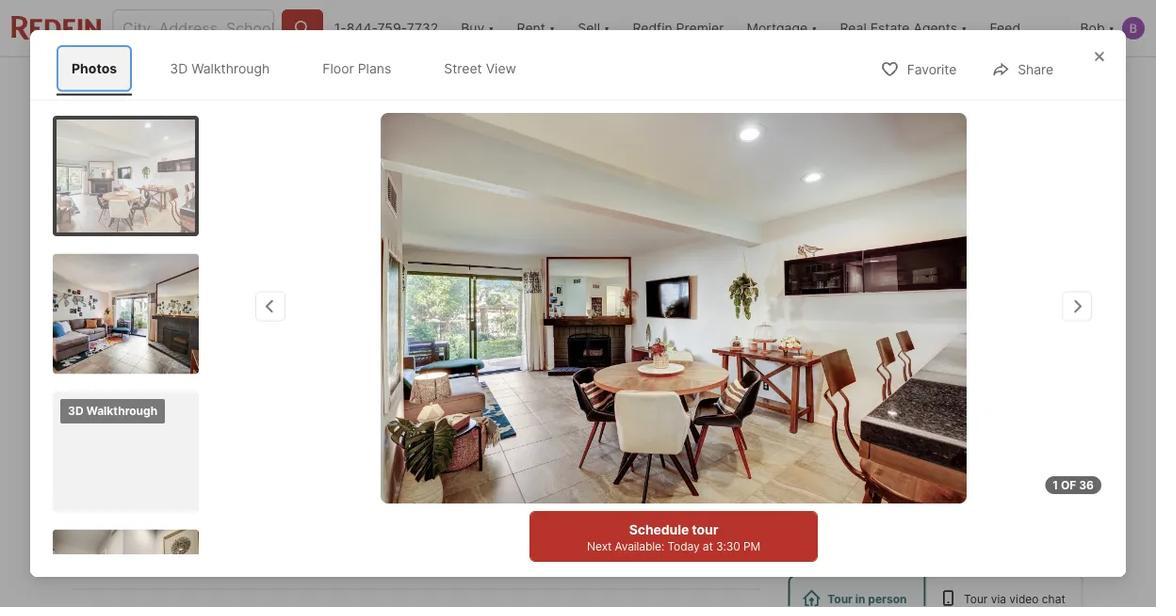 Task type: locate. For each thing, give the bounding box(es) containing it.
tour
[[828, 593, 853, 607], [964, 593, 988, 607]]

3d
[[170, 60, 188, 76], [131, 372, 149, 388], [68, 404, 84, 418]]

tab list
[[53, 41, 550, 96], [73, 57, 699, 107]]

2 tour from the left
[[964, 593, 988, 607]]

1 vertical spatial 3d
[[131, 372, 149, 388]]

overview tab
[[198, 61, 302, 107]]

3d walkthrough inside "button"
[[131, 372, 234, 388]]

0 horizontal spatial 3d
[[68, 404, 84, 418]]

tour
[[823, 437, 867, 463], [692, 522, 718, 538]]

1 vertical spatial view
[[478, 372, 510, 388]]

1 horizontal spatial tour
[[823, 437, 867, 463]]

3d walkthrough up active link
[[131, 372, 234, 388]]

hills
[[370, 474, 399, 492]]

1 vertical spatial 3d walkthrough
[[131, 372, 234, 388]]

2 horizontal spatial 3d
[[170, 60, 188, 76]]

floor plans tab
[[308, 45, 407, 92]]

0 vertical spatial 3d
[[170, 60, 188, 76]]

walkthrough inside "button"
[[152, 372, 234, 388]]

sale & tax history tab
[[443, 61, 593, 107]]

1-844-759-7732
[[334, 20, 438, 36]]

dialog containing photos
[[30, 30, 1126, 608]]

1 horizontal spatial 5720 owensmouth ave #163, woodland hills, ca 91367 image
[[582, 110, 829, 414]]

next
[[587, 540, 612, 554]]

0 vertical spatial street
[[444, 60, 482, 76]]

tab list inside dialog
[[53, 41, 550, 96]]

0 vertical spatial tour
[[823, 437, 867, 463]]

2 vertical spatial walkthrough
[[86, 404, 158, 418]]

favorite button
[[865, 49, 973, 88]]

1-844-759-7732 link
[[334, 20, 438, 36]]

1 vertical spatial street
[[436, 372, 475, 388]]

1
[[1053, 479, 1059, 492]]

share button
[[976, 49, 1070, 88], [989, 63, 1083, 101]]

walkthrough down city, address, school, agent, zip search field on the top left
[[191, 60, 270, 76]]

search link
[[94, 73, 177, 95]]

available:
[[615, 540, 665, 554]]

5720 owensmouth ave #163, woodland hills, ca 91367 image
[[73, 110, 574, 414], [582, 110, 829, 414], [836, 110, 1083, 414]]

None button
[[800, 468, 885, 557], [893, 469, 979, 556], [800, 468, 885, 557], [893, 469, 979, 556]]

tour for go
[[823, 437, 867, 463]]

listed by redfin
[[96, 131, 197, 145]]

5720 owensmouth ave #163 woodland hills , ca 91367
[[73, 474, 477, 492]]

go
[[788, 437, 818, 463]]

3d walkthrough down 3d walkthrough "button"
[[68, 404, 158, 418]]

1 vertical spatial walkthrough
[[152, 372, 234, 388]]

0 horizontal spatial tour
[[828, 593, 853, 607]]

view inside tab
[[486, 60, 516, 76]]

1 of 36
[[1053, 479, 1094, 492]]

x-out
[[930, 75, 966, 91]]

tour inside option
[[964, 593, 988, 607]]

go tour this home
[[788, 437, 977, 463]]

ft
[[526, 546, 540, 565]]

via
[[991, 593, 1007, 607]]

list box
[[788, 575, 1083, 608]]

sale
[[464, 76, 490, 92]]

1 horizontal spatial 3d
[[131, 372, 149, 388]]

2 horizontal spatial 5720 owensmouth ave #163, woodland hills, ca 91367 image
[[836, 110, 1083, 414]]

tour inside "option"
[[828, 593, 853, 607]]

map entry image
[[634, 437, 759, 562]]

x-out button
[[888, 63, 982, 101]]

2 vertical spatial image image
[[53, 392, 199, 512]]

tour up the at
[[692, 522, 718, 538]]

3d walkthrough for 3d walkthrough "button"
[[131, 372, 234, 388]]

0 horizontal spatial tour
[[692, 522, 718, 538]]

floor
[[323, 60, 354, 76]]

3d walkthrough
[[170, 60, 270, 76], [131, 372, 234, 388], [68, 404, 158, 418]]

home
[[917, 437, 977, 463]]

ave
[[218, 474, 246, 492]]

feed button
[[979, 0, 1069, 57]]

walkthrough
[[191, 60, 270, 76], [152, 372, 234, 388], [86, 404, 158, 418]]

$549,000
[[73, 517, 180, 543]]

tour left in
[[828, 593, 853, 607]]

3d walkthrough for tab list containing photos
[[170, 60, 270, 76]]

tour left via
[[964, 593, 988, 607]]

history
[[529, 76, 572, 92]]

property details
[[322, 76, 422, 92]]

tour inside schedule tour next available: today at 3:30 pm
[[692, 522, 718, 538]]

redfin
[[156, 131, 197, 145]]

street view inside 'button'
[[436, 372, 510, 388]]

street view tab
[[429, 45, 532, 92]]

image image
[[57, 119, 195, 232], [53, 254, 199, 374], [53, 392, 199, 512]]

7732
[[407, 20, 438, 36]]

walkthrough inside tab
[[191, 60, 270, 76]]

3:30
[[716, 540, 740, 554]]

search
[[132, 76, 177, 92]]

redfin premier button
[[621, 0, 736, 57]]

view
[[486, 60, 516, 76], [478, 372, 510, 388]]

,
[[399, 474, 404, 492]]

tour up tuesday
[[823, 437, 867, 463]]

active link
[[166, 439, 213, 455]]

0 vertical spatial street view
[[444, 60, 516, 76]]

view inside 'button'
[[478, 372, 510, 388]]

1 horizontal spatial tour
[[964, 593, 988, 607]]

schedule
[[629, 522, 689, 538]]

listed by redfin link
[[73, 110, 574, 418]]

chat
[[1042, 593, 1066, 607]]

share button down feed 'button'
[[989, 63, 1083, 101]]

wednesday
[[901, 480, 971, 493]]

3d walkthrough tab
[[155, 45, 285, 92]]

photos tab
[[57, 45, 132, 92]]

0 vertical spatial 3d walkthrough
[[170, 60, 270, 76]]

tab list containing photos
[[53, 41, 550, 96]]

tab
[[593, 61, 684, 107]]

tuesday
[[817, 480, 868, 493]]

street inside 'button'
[[436, 372, 475, 388]]

tuesday 24 oct
[[817, 480, 868, 544]]

1 vertical spatial street view
[[436, 372, 510, 388]]

1 vertical spatial tour
[[692, 522, 718, 538]]

get pre-approved link
[[172, 548, 287, 564]]

1 5720 owensmouth ave #163, woodland hills, ca 91367 image from the left
[[73, 110, 574, 414]]

$549,000 est. $4,545 /mo get pre-approved
[[73, 517, 287, 564]]

1 tour from the left
[[828, 593, 853, 607]]

0 vertical spatial walkthrough
[[191, 60, 270, 76]]

tax
[[506, 76, 525, 92]]

walkthrough down 3d walkthrough "button"
[[86, 404, 158, 418]]

3d walkthrough down city, address, school, agent, zip search field on the top left
[[170, 60, 270, 76]]

3d walkthrough inside tab
[[170, 60, 270, 76]]

redfin
[[633, 20, 673, 36]]

3 5720 owensmouth ave #163, woodland hills, ca 91367 image from the left
[[836, 110, 1083, 414]]

street view
[[444, 60, 516, 76], [436, 372, 510, 388]]

0 vertical spatial view
[[486, 60, 516, 76]]

0 horizontal spatial 5720 owensmouth ave #163, woodland hills, ca 91367 image
[[73, 110, 574, 414]]

walkthrough up active link
[[152, 372, 234, 388]]

dialog
[[30, 30, 1126, 608]]



Task type: describe. For each thing, give the bounding box(es) containing it.
tour via video chat
[[964, 593, 1066, 607]]

City, Address, School, Agent, ZIP search field
[[112, 9, 274, 47]]

thursday
[[999, 480, 1059, 493]]

share inside dialog
[[1018, 61, 1054, 78]]

photos
[[72, 60, 117, 76]]

0 vertical spatial image image
[[57, 119, 195, 232]]

video
[[1010, 593, 1039, 607]]

property details tab
[[302, 61, 443, 107]]

user photo image
[[1123, 17, 1145, 40]]

wednesday 25
[[901, 480, 971, 529]]

floor plans
[[323, 60, 391, 76]]

#163
[[249, 474, 286, 492]]

tour for schedule
[[692, 522, 718, 538]]

sale & tax history
[[464, 76, 572, 92]]

plans
[[358, 60, 391, 76]]

3d inside tab
[[170, 60, 188, 76]]

schedule tour next available: today at 3:30 pm
[[587, 522, 761, 554]]

36
[[1079, 479, 1094, 492]]

in
[[856, 593, 866, 607]]

2 5720 owensmouth ave #163, woodland hills, ca 91367 image from the left
[[582, 110, 829, 414]]

woodland
[[294, 474, 365, 492]]

Thursday button
[[986, 469, 1072, 556]]

895
[[503, 517, 546, 543]]

overview
[[219, 76, 281, 92]]

by
[[138, 131, 154, 145]]

pm
[[744, 540, 761, 554]]

$4,545
[[100, 548, 144, 564]]

3d walkthrough button
[[88, 361, 250, 399]]

844-
[[347, 20, 377, 36]]

person
[[868, 593, 907, 607]]

tab list containing search
[[73, 57, 699, 107]]

tour via video chat option
[[926, 575, 1083, 608]]

3d inside "button"
[[131, 372, 149, 388]]

1 vertical spatial image image
[[53, 254, 199, 374]]

property
[[322, 76, 377, 92]]

listed
[[96, 131, 135, 145]]

street view button
[[394, 361, 526, 399]]

5720
[[73, 474, 112, 492]]

tour in person option
[[788, 575, 926, 608]]

759-
[[377, 20, 407, 36]]

today
[[668, 540, 700, 554]]

/mo
[[144, 548, 168, 564]]

owensmouth
[[115, 474, 214, 492]]

walkthrough for 3d walkthrough "button"
[[152, 372, 234, 388]]

submit search image
[[293, 19, 312, 38]]

favorite
[[907, 61, 957, 78]]

list box containing tour in person
[[788, 575, 1083, 608]]

pre-
[[198, 548, 226, 564]]

est.
[[73, 548, 96, 564]]

of
[[1061, 479, 1077, 492]]

at
[[703, 540, 713, 554]]

tour for tour via video chat
[[964, 593, 988, 607]]

feed
[[990, 20, 1021, 36]]

premier
[[676, 20, 724, 36]]

tour in person
[[828, 593, 907, 607]]

&
[[494, 76, 502, 92]]

1-
[[334, 20, 347, 36]]

redfin premier
[[633, 20, 724, 36]]

street view inside tab
[[444, 60, 516, 76]]

5720 owensmouth ave #163 image
[[381, 113, 967, 504]]

91367
[[433, 474, 477, 492]]

share button down the "feed"
[[976, 49, 1070, 88]]

2 vertical spatial 3d
[[68, 404, 84, 418]]

approved
[[226, 548, 287, 564]]

x-
[[930, 75, 944, 91]]

this
[[872, 437, 912, 463]]

street inside tab
[[444, 60, 482, 76]]

sq
[[503, 546, 522, 565]]

out
[[944, 75, 966, 91]]

details
[[380, 76, 422, 92]]

25
[[918, 496, 953, 529]]

2 vertical spatial 3d walkthrough
[[68, 404, 158, 418]]

tour for tour in person
[[828, 593, 853, 607]]

24
[[825, 496, 860, 529]]

get
[[172, 548, 195, 564]]

walkthrough for tab list containing photos
[[191, 60, 270, 76]]

ca
[[408, 474, 429, 492]]

oct
[[831, 531, 855, 544]]

895 sq ft
[[503, 517, 546, 565]]

active
[[166, 439, 213, 455]]



Task type: vqa. For each thing, say whether or not it's contained in the screenshot.
LISTED BY REDFIN on the left top of page
yes



